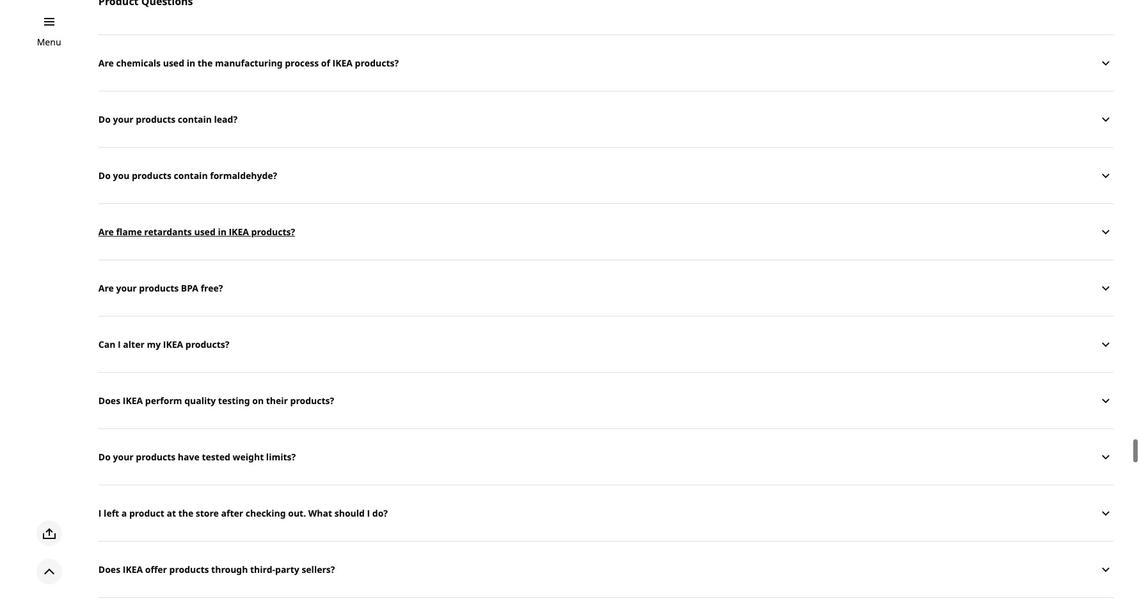 Task type: locate. For each thing, give the bounding box(es) containing it.
your up a
[[113, 451, 134, 463]]

are left chemicals
[[98, 57, 114, 69]]

i left do?
[[367, 507, 370, 520]]

3 do from the top
[[98, 451, 111, 463]]

are
[[98, 57, 114, 69], [98, 226, 114, 238], [98, 282, 114, 294]]

products
[[136, 113, 176, 125], [132, 169, 172, 182], [139, 282, 179, 294], [136, 451, 176, 463], [169, 564, 209, 576]]

does left offer
[[98, 564, 120, 576]]

in right chemicals
[[187, 57, 195, 69]]

does inside does ikea perform quality testing on their products? dropdown button
[[98, 395, 120, 407]]

products left have
[[136, 451, 176, 463]]

0 vertical spatial contain
[[178, 113, 212, 125]]

0 vertical spatial in
[[187, 57, 195, 69]]

ikea right my
[[163, 338, 183, 351]]

1 vertical spatial contain
[[174, 169, 208, 182]]

2 vertical spatial do
[[98, 451, 111, 463]]

are for are your products bpa free?
[[98, 282, 114, 294]]

1 does from the top
[[98, 395, 120, 407]]

on
[[252, 395, 264, 407]]

products? right the their
[[290, 395, 334, 407]]

manufacturing
[[215, 57, 283, 69]]

do?
[[372, 507, 388, 520]]

ikea left offer
[[123, 564, 143, 576]]

your up you
[[113, 113, 134, 125]]

i
[[118, 338, 121, 351], [98, 507, 101, 520], [367, 507, 370, 520]]

1 are from the top
[[98, 57, 114, 69]]

a
[[122, 507, 127, 520]]

1 vertical spatial are
[[98, 226, 114, 238]]

3 are from the top
[[98, 282, 114, 294]]

products down chemicals
[[136, 113, 176, 125]]

products right you
[[132, 169, 172, 182]]

2 does from the top
[[98, 564, 120, 576]]

my
[[147, 338, 161, 351]]

the right at
[[178, 507, 193, 520]]

does inside does ikea offer products through third-party sellers? dropdown button
[[98, 564, 120, 576]]

products for lead?
[[136, 113, 176, 125]]

1 horizontal spatial the
[[198, 57, 213, 69]]

after
[[221, 507, 243, 520]]

heading
[[98, 598, 1114, 611]]

do
[[98, 113, 111, 125], [98, 169, 111, 182], [98, 451, 111, 463]]

left
[[104, 507, 119, 520]]

do you products contain formaldehyde?
[[98, 169, 277, 182]]

retardants
[[144, 226, 192, 238]]

does for does ikea offer products through third-party sellers?
[[98, 564, 120, 576]]

does left perform
[[98, 395, 120, 407]]

1 vertical spatial in
[[218, 226, 227, 238]]

0 vertical spatial are
[[98, 57, 114, 69]]

limits?
[[266, 451, 296, 463]]

do your products have tested weight limits?
[[98, 451, 296, 463]]

are up can
[[98, 282, 114, 294]]

are your products bpa free?
[[98, 282, 223, 294]]

1 vertical spatial does
[[98, 564, 120, 576]]

2 are from the top
[[98, 226, 114, 238]]

what
[[308, 507, 332, 520]]

1 do from the top
[[98, 113, 111, 125]]

contain left formaldehyde?
[[174, 169, 208, 182]]

2 vertical spatial your
[[113, 451, 134, 463]]

tested
[[202, 451, 230, 463]]

0 vertical spatial do
[[98, 113, 111, 125]]

products?
[[355, 57, 399, 69], [251, 226, 295, 238], [186, 338, 229, 351], [290, 395, 334, 407]]

used right retardants
[[194, 226, 216, 238]]

i left left
[[98, 507, 101, 520]]

product
[[129, 507, 164, 520]]

process
[[285, 57, 319, 69]]

1 vertical spatial your
[[116, 282, 137, 294]]

2 vertical spatial are
[[98, 282, 114, 294]]

in right retardants
[[218, 226, 227, 238]]

used right chemicals
[[163, 57, 184, 69]]

contain
[[178, 113, 212, 125], [174, 169, 208, 182]]

2 do from the top
[[98, 169, 111, 182]]

have
[[178, 451, 200, 463]]

0 vertical spatial the
[[198, 57, 213, 69]]

0 horizontal spatial used
[[163, 57, 184, 69]]

in
[[187, 57, 195, 69], [218, 226, 227, 238]]

0 vertical spatial used
[[163, 57, 184, 69]]

your
[[113, 113, 134, 125], [116, 282, 137, 294], [113, 451, 134, 463]]

1 vertical spatial do
[[98, 169, 111, 182]]

products for free?
[[139, 282, 179, 294]]

ikea
[[333, 57, 353, 69], [229, 226, 249, 238], [163, 338, 183, 351], [123, 395, 143, 407], [123, 564, 143, 576]]

third-
[[250, 564, 275, 576]]

your down flame
[[116, 282, 137, 294]]

does ikea perform quality testing on their products?
[[98, 395, 334, 407]]

products left bpa
[[139, 282, 179, 294]]

your for do your products contain lead?
[[113, 113, 134, 125]]

free?
[[201, 282, 223, 294]]

i right can
[[118, 338, 121, 351]]

contain left lead?
[[178, 113, 212, 125]]

should
[[335, 507, 365, 520]]

ikea left perform
[[123, 395, 143, 407]]

ikea inside does ikea perform quality testing on their products? dropdown button
[[123, 395, 143, 407]]

0 vertical spatial does
[[98, 395, 120, 407]]

do for do you products contain formaldehyde?
[[98, 169, 111, 182]]

does ikea perform quality testing on their products? button
[[98, 373, 1114, 429]]

the left manufacturing
[[198, 57, 213, 69]]

alter
[[123, 338, 145, 351]]

1 horizontal spatial i
[[118, 338, 121, 351]]

used
[[163, 57, 184, 69], [194, 226, 216, 238]]

party
[[275, 564, 299, 576]]

ikea down formaldehyde?
[[229, 226, 249, 238]]

ikea right of
[[333, 57, 353, 69]]

menu button
[[37, 35, 61, 49]]

does
[[98, 395, 120, 407], [98, 564, 120, 576]]

your for are your products bpa free?
[[116, 282, 137, 294]]

the
[[198, 57, 213, 69], [178, 507, 193, 520]]

1 vertical spatial the
[[178, 507, 193, 520]]

0 horizontal spatial the
[[178, 507, 193, 520]]

do your products have tested weight limits? button
[[98, 429, 1114, 485]]

0 vertical spatial your
[[113, 113, 134, 125]]

1 horizontal spatial used
[[194, 226, 216, 238]]

are flame retardants used in ikea products?
[[98, 226, 295, 238]]

i left a product at the store after checking out. what should i do?
[[98, 507, 388, 520]]

0 horizontal spatial i
[[98, 507, 101, 520]]

are left flame
[[98, 226, 114, 238]]

2 horizontal spatial i
[[367, 507, 370, 520]]

are flame retardants used in ikea products? button
[[98, 204, 1114, 260]]



Task type: vqa. For each thing, say whether or not it's contained in the screenshot.
the "Are your products BPA free?" dropdown button
yes



Task type: describe. For each thing, give the bounding box(es) containing it.
i inside dropdown button
[[118, 338, 121, 351]]

do you products contain formaldehyde? button
[[98, 147, 1114, 204]]

at
[[167, 507, 176, 520]]

are chemicals used in the manufacturing process of ikea products? button
[[98, 35, 1114, 91]]

testing
[[218, 395, 250, 407]]

products for tested
[[136, 451, 176, 463]]

products right offer
[[169, 564, 209, 576]]

sellers?
[[302, 564, 335, 576]]

can i alter my ikea products?
[[98, 338, 229, 351]]

offer
[[145, 564, 167, 576]]

checking
[[246, 507, 286, 520]]

chemicals
[[116, 57, 161, 69]]

are chemicals used in the manufacturing process of ikea products?
[[98, 57, 399, 69]]

ikea inside are chemicals used in the manufacturing process of ikea products? dropdown button
[[333, 57, 353, 69]]

quality
[[184, 395, 216, 407]]

ikea inside are flame retardants used in ikea products? dropdown button
[[229, 226, 249, 238]]

are for are chemicals used in the manufacturing process of ikea products?
[[98, 57, 114, 69]]

products for formaldehyde?
[[132, 169, 172, 182]]

store
[[196, 507, 219, 520]]

does ikea offer products through third-party sellers? button
[[98, 542, 1114, 598]]

their
[[266, 395, 288, 407]]

ikea inside does ikea offer products through third-party sellers? dropdown button
[[123, 564, 143, 576]]

out.
[[288, 507, 306, 520]]

does ikea offer products through third-party sellers?
[[98, 564, 335, 576]]

products? down formaldehyde?
[[251, 226, 295, 238]]

can i alter my ikea products? button
[[98, 316, 1114, 373]]

do for do your products have tested weight limits?
[[98, 451, 111, 463]]

your for do your products have tested weight limits?
[[113, 451, 134, 463]]

the inside 'dropdown button'
[[178, 507, 193, 520]]

you
[[113, 169, 130, 182]]

1 horizontal spatial in
[[218, 226, 227, 238]]

1 vertical spatial used
[[194, 226, 216, 238]]

products? right my
[[186, 338, 229, 351]]

do your products contain lead?
[[98, 113, 238, 125]]

through
[[211, 564, 248, 576]]

do for do your products contain lead?
[[98, 113, 111, 125]]

the inside dropdown button
[[198, 57, 213, 69]]

flame
[[116, 226, 142, 238]]

formaldehyde?
[[210, 169, 277, 182]]

ikea inside can i alter my ikea products? dropdown button
[[163, 338, 183, 351]]

can
[[98, 338, 116, 351]]

0 horizontal spatial in
[[187, 57, 195, 69]]

bpa
[[181, 282, 198, 294]]

lead?
[[214, 113, 238, 125]]

perform
[[145, 395, 182, 407]]

products? right of
[[355, 57, 399, 69]]

are your products bpa free? button
[[98, 260, 1114, 316]]

do your products contain lead? button
[[98, 91, 1114, 147]]

i left a product at the store after checking out. what should i do? button
[[98, 485, 1114, 542]]

of
[[321, 57, 330, 69]]

are for are flame retardants used in ikea products?
[[98, 226, 114, 238]]

contain for formaldehyde?
[[174, 169, 208, 182]]

contain for lead?
[[178, 113, 212, 125]]

weight
[[233, 451, 264, 463]]

menu
[[37, 36, 61, 48]]

does for does ikea perform quality testing on their products?
[[98, 395, 120, 407]]



